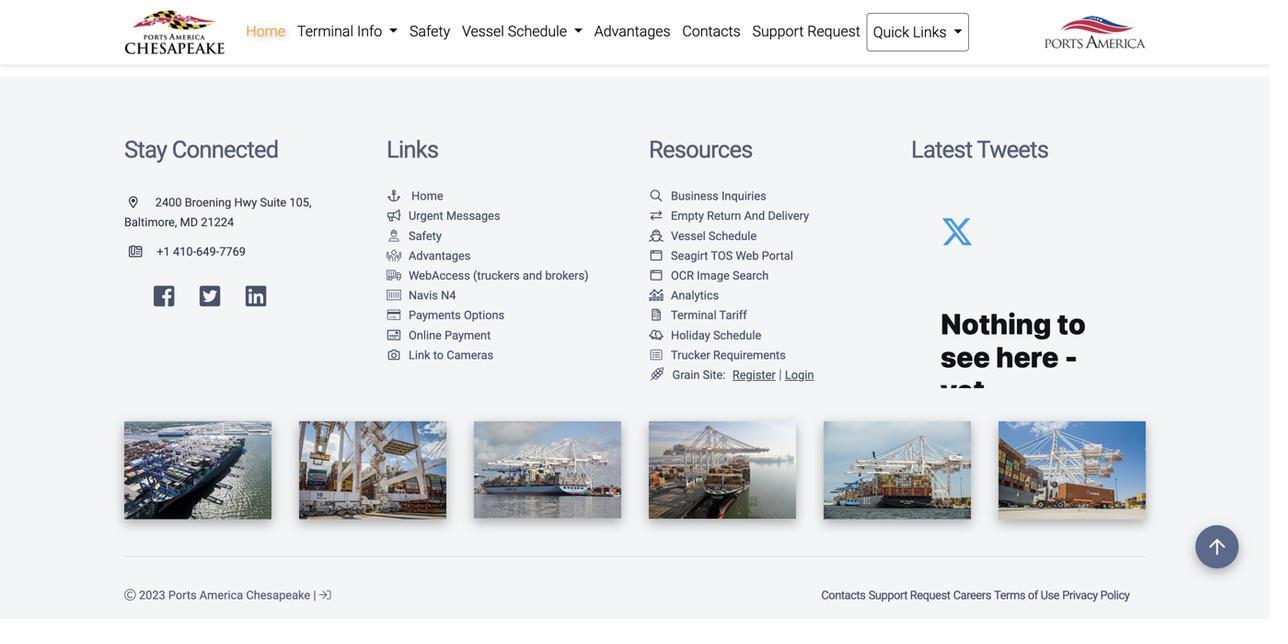 Task type: vqa. For each thing, say whether or not it's contained in the screenshot.
Resources
yes



Task type: locate. For each thing, give the bounding box(es) containing it.
1 horizontal spatial vessel
[[671, 229, 706, 243]]

105,
[[289, 196, 312, 210]]

1 horizontal spatial vessel schedule link
[[649, 229, 757, 243]]

file invoice image
[[649, 310, 664, 321]]

home
[[246, 23, 286, 40], [412, 189, 443, 203]]

1 horizontal spatial terminal
[[671, 309, 717, 322]]

tweets
[[977, 136, 1049, 164]]

1 vertical spatial contacts link
[[820, 580, 867, 612]]

links up anchor icon
[[387, 136, 439, 164]]

browser image
[[649, 250, 664, 262]]

webaccess (truckers and brokers)
[[409, 269, 589, 283]]

quick
[[874, 23, 910, 41]]

0 horizontal spatial terminal
[[297, 23, 354, 40]]

advantages link
[[589, 13, 677, 50], [387, 249, 471, 263]]

1 vertical spatial support request link
[[867, 580, 952, 612]]

1 vertical spatial safety link
[[387, 229, 442, 243]]

0 horizontal spatial contacts link
[[677, 13, 747, 50]]

0 vertical spatial links
[[913, 23, 947, 41]]

return
[[707, 209, 742, 223]]

vessel
[[462, 23, 504, 40], [671, 229, 706, 243]]

649-
[[196, 245, 219, 259]]

| left "login" "link"
[[779, 367, 782, 383]]

terminal left info at the left top of page
[[297, 23, 354, 40]]

0 vertical spatial terminal
[[297, 23, 354, 40]]

+1 410-649-7769
[[157, 245, 246, 259]]

1 horizontal spatial support
[[869, 589, 908, 603]]

+1
[[157, 245, 170, 259]]

terminal for terminal info
[[297, 23, 354, 40]]

0 vertical spatial safety
[[410, 23, 450, 40]]

terms of use link
[[993, 580, 1061, 612]]

1 horizontal spatial |
[[779, 367, 782, 383]]

stay
[[124, 136, 167, 164]]

support
[[753, 23, 804, 40], [869, 589, 908, 603]]

register link
[[729, 368, 776, 382]]

0 horizontal spatial vessel
[[462, 23, 504, 40]]

0 horizontal spatial vessel schedule link
[[456, 13, 589, 50]]

linkedin image
[[246, 284, 266, 308]]

0 horizontal spatial home link
[[240, 13, 291, 50]]

0 vertical spatial contacts link
[[677, 13, 747, 50]]

0 vertical spatial support
[[753, 23, 804, 40]]

1 horizontal spatial vessel schedule
[[671, 229, 757, 243]]

trucker
[[671, 348, 711, 362]]

online
[[409, 329, 442, 342]]

0 vertical spatial advantages link
[[589, 13, 677, 50]]

1 vertical spatial advantages
[[409, 249, 471, 263]]

seagirt tos web portal
[[671, 249, 794, 263]]

1 horizontal spatial links
[[913, 23, 947, 41]]

schedule for bells image
[[714, 329, 762, 342]]

safety down the urgent
[[409, 229, 442, 243]]

analytics link
[[649, 289, 719, 303]]

support request link left quick
[[747, 13, 867, 50]]

list alt image
[[649, 349, 664, 361]]

terminal for terminal tariff
[[671, 309, 717, 322]]

payments
[[409, 309, 461, 322]]

go to top image
[[1196, 526, 1239, 569]]

home left 'terminal info'
[[246, 23, 286, 40]]

contacts for contacts support request careers terms of use privacy policy
[[822, 589, 866, 603]]

facebook square image
[[154, 284, 174, 308]]

home up the urgent
[[412, 189, 443, 203]]

bullhorn image
[[387, 210, 401, 222]]

terminal down the analytics
[[671, 309, 717, 322]]

| left sign in image
[[313, 589, 316, 603]]

web
[[736, 249, 759, 263]]

sign in image
[[319, 590, 331, 602]]

trucker requirements link
[[649, 348, 786, 362]]

seagirt
[[671, 249, 709, 263]]

1 vertical spatial terminal
[[671, 309, 717, 322]]

urgent messages
[[409, 209, 501, 223]]

home inside home link
[[246, 23, 286, 40]]

cameras
[[447, 348, 494, 362]]

user hard hat image
[[387, 230, 401, 242]]

1 vertical spatial links
[[387, 136, 439, 164]]

online payment link
[[387, 329, 491, 342]]

1 horizontal spatial contacts link
[[820, 580, 867, 612]]

safety right info at the left top of page
[[410, 23, 450, 40]]

1 vertical spatial support
[[869, 589, 908, 603]]

info
[[357, 23, 382, 40]]

image
[[697, 269, 730, 283]]

request left quick
[[808, 23, 861, 40]]

1 horizontal spatial home
[[412, 189, 443, 203]]

vessel schedule
[[462, 23, 571, 40], [671, 229, 757, 243]]

and
[[745, 209, 765, 223]]

policy
[[1101, 589, 1130, 603]]

schedule for ship icon
[[709, 229, 757, 243]]

0 vertical spatial safety link
[[404, 13, 456, 50]]

links inside "link"
[[913, 23, 947, 41]]

safety link down the urgent
[[387, 229, 442, 243]]

1 horizontal spatial contacts
[[822, 589, 866, 603]]

terminal info link
[[291, 13, 404, 50]]

phone office image
[[129, 246, 157, 257]]

0 horizontal spatial advantages
[[409, 249, 471, 263]]

home link for terminal info link
[[240, 13, 291, 50]]

connected
[[172, 136, 278, 164]]

home link for urgent messages link
[[387, 189, 443, 203]]

safety link right info at the left top of page
[[404, 13, 456, 50]]

0 horizontal spatial contacts
[[683, 23, 741, 40]]

home link up the urgent
[[387, 189, 443, 203]]

grain
[[673, 368, 700, 382]]

terminal inside terminal info link
[[297, 23, 354, 40]]

holiday schedule link
[[649, 329, 762, 342]]

truck container image
[[387, 270, 401, 282]]

0 vertical spatial request
[[808, 23, 861, 40]]

terminal
[[297, 23, 354, 40], [671, 309, 717, 322]]

seagirt tos web portal link
[[649, 249, 794, 263]]

advantages
[[595, 23, 671, 40], [409, 249, 471, 263]]

links right quick
[[913, 23, 947, 41]]

contacts support request careers terms of use privacy policy
[[822, 589, 1130, 603]]

search
[[733, 269, 769, 283]]

contacts
[[683, 23, 741, 40], [822, 589, 866, 603]]

0 horizontal spatial |
[[313, 589, 316, 603]]

navis n4 link
[[387, 289, 456, 303]]

0 horizontal spatial home
[[246, 23, 286, 40]]

0 vertical spatial advantages
[[595, 23, 671, 40]]

brokers)
[[545, 269, 589, 283]]

0 horizontal spatial vessel schedule
[[462, 23, 571, 40]]

0 horizontal spatial request
[[808, 23, 861, 40]]

safety link
[[404, 13, 456, 50], [387, 229, 442, 243]]

1 horizontal spatial support request link
[[867, 580, 952, 612]]

ports
[[168, 589, 197, 603]]

0 vertical spatial home link
[[240, 13, 291, 50]]

quick links link
[[867, 13, 970, 52]]

0 horizontal spatial support request link
[[747, 13, 867, 50]]

browser image
[[649, 270, 664, 282]]

home link left 'terminal info'
[[240, 13, 291, 50]]

0 vertical spatial contacts
[[683, 23, 741, 40]]

safety link for the leftmost advantages link
[[387, 229, 442, 243]]

|
[[779, 367, 782, 383], [313, 589, 316, 603]]

0 vertical spatial support request link
[[747, 13, 867, 50]]

0 vertical spatial vessel schedule
[[462, 23, 571, 40]]

chesapeake
[[246, 589, 310, 603]]

request
[[808, 23, 861, 40], [910, 589, 951, 603]]

vessel schedule link
[[456, 13, 589, 50], [649, 229, 757, 243]]

request left careers
[[910, 589, 951, 603]]

to
[[433, 348, 444, 362]]

support request link left careers
[[867, 580, 952, 612]]

bells image
[[649, 329, 664, 341]]

1 vertical spatial advantages link
[[387, 249, 471, 263]]

1 vertical spatial request
[[910, 589, 951, 603]]

410-
[[173, 245, 196, 259]]

2 vertical spatial schedule
[[714, 329, 762, 342]]

1 vertical spatial home link
[[387, 189, 443, 203]]

1 horizontal spatial home link
[[387, 189, 443, 203]]

1 vertical spatial contacts
[[822, 589, 866, 603]]

login
[[785, 368, 814, 382]]

credit card image
[[387, 310, 401, 321]]

use
[[1041, 589, 1060, 603]]

1 vertical spatial vessel
[[671, 229, 706, 243]]

terminal info
[[297, 23, 386, 40]]

support request link
[[747, 13, 867, 50], [867, 580, 952, 612]]

2400 broening hwy suite 105, baltimore, md 21224
[[124, 196, 312, 229]]

link
[[409, 348, 431, 362]]

contacts link
[[677, 13, 747, 50], [820, 580, 867, 612]]

business
[[671, 189, 719, 203]]

0 vertical spatial home
[[246, 23, 286, 40]]

1 vertical spatial schedule
[[709, 229, 757, 243]]



Task type: describe. For each thing, give the bounding box(es) containing it.
0 vertical spatial schedule
[[508, 23, 567, 40]]

payment
[[445, 329, 491, 342]]

and
[[523, 269, 542, 283]]

urgent
[[409, 209, 444, 223]]

contacts for contacts
[[683, 23, 741, 40]]

ship image
[[649, 230, 664, 242]]

privacy
[[1063, 589, 1098, 603]]

webaccess
[[409, 269, 470, 283]]

ocr
[[671, 269, 694, 283]]

search image
[[649, 190, 664, 202]]

navis n4
[[409, 289, 456, 303]]

business inquiries link
[[649, 189, 767, 203]]

analytics
[[671, 289, 719, 303]]

holiday
[[671, 329, 711, 342]]

holiday schedule
[[671, 329, 762, 342]]

america
[[200, 589, 243, 603]]

messages
[[446, 209, 501, 223]]

ocr image search
[[671, 269, 769, 283]]

stay connected
[[124, 136, 278, 164]]

ocr image search link
[[649, 269, 769, 283]]

1 horizontal spatial advantages link
[[589, 13, 677, 50]]

wheat image
[[649, 368, 666, 382]]

online payment
[[409, 329, 491, 342]]

link to cameras
[[409, 348, 494, 362]]

tariff
[[720, 309, 747, 322]]

terminal tariff link
[[649, 309, 747, 322]]

webaccess (truckers and brokers) link
[[387, 269, 589, 283]]

0 horizontal spatial advantages link
[[387, 249, 471, 263]]

site:
[[703, 368, 726, 382]]

resources
[[649, 136, 753, 164]]

2400
[[155, 196, 182, 210]]

terminal tariff
[[671, 309, 747, 322]]

anchor image
[[387, 190, 401, 202]]

options
[[464, 309, 505, 322]]

terms
[[995, 589, 1026, 603]]

map marker alt image
[[129, 197, 152, 208]]

empty return and delivery
[[671, 209, 810, 223]]

exchange image
[[649, 210, 664, 222]]

1 vertical spatial safety
[[409, 229, 442, 243]]

login link
[[785, 368, 814, 382]]

broening
[[185, 196, 231, 210]]

1 vertical spatial vessel schedule link
[[649, 229, 757, 243]]

0 vertical spatial vessel
[[462, 23, 504, 40]]

camera image
[[387, 349, 401, 361]]

suite
[[260, 196, 287, 210]]

payments options link
[[387, 309, 505, 322]]

quick links
[[874, 23, 951, 41]]

latest tweets
[[912, 136, 1049, 164]]

credit card front image
[[387, 329, 401, 341]]

business inquiries
[[671, 189, 767, 203]]

container storage image
[[387, 290, 401, 301]]

1 vertical spatial home
[[412, 189, 443, 203]]

1 vertical spatial |
[[313, 589, 316, 603]]

inquiries
[[722, 189, 767, 203]]

careers
[[954, 589, 992, 603]]

support request
[[753, 23, 861, 40]]

hwy
[[234, 196, 257, 210]]

analytics image
[[649, 290, 664, 301]]

of
[[1028, 589, 1038, 603]]

0 horizontal spatial links
[[387, 136, 439, 164]]

2023 ports america chesapeake |
[[136, 589, 319, 603]]

md
[[180, 216, 198, 229]]

trucker requirements
[[671, 348, 786, 362]]

0 vertical spatial vessel schedule link
[[456, 13, 589, 50]]

link to cameras link
[[387, 348, 494, 362]]

0 vertical spatial |
[[779, 367, 782, 383]]

2023
[[139, 589, 165, 603]]

1 horizontal spatial request
[[910, 589, 951, 603]]

portal
[[762, 249, 794, 263]]

grain site: register | login
[[673, 367, 814, 383]]

(truckers
[[473, 269, 520, 283]]

copyright image
[[124, 590, 136, 602]]

n4
[[441, 289, 456, 303]]

hand receiving image
[[387, 250, 401, 262]]

empty
[[671, 209, 704, 223]]

baltimore,
[[124, 216, 177, 229]]

tos
[[711, 249, 733, 263]]

twitter square image
[[200, 284, 220, 308]]

payments options
[[409, 309, 505, 322]]

careers link
[[952, 580, 993, 612]]

21224
[[201, 216, 234, 229]]

empty return and delivery link
[[649, 209, 810, 223]]

navis
[[409, 289, 438, 303]]

7769
[[219, 245, 246, 259]]

delivery
[[768, 209, 810, 223]]

register
[[733, 368, 776, 382]]

safety link for top vessel schedule link
[[404, 13, 456, 50]]

1 horizontal spatial advantages
[[595, 23, 671, 40]]

requirements
[[714, 348, 786, 362]]

urgent messages link
[[387, 209, 501, 223]]

latest
[[912, 136, 973, 164]]

0 horizontal spatial support
[[753, 23, 804, 40]]

1 vertical spatial vessel schedule
[[671, 229, 757, 243]]



